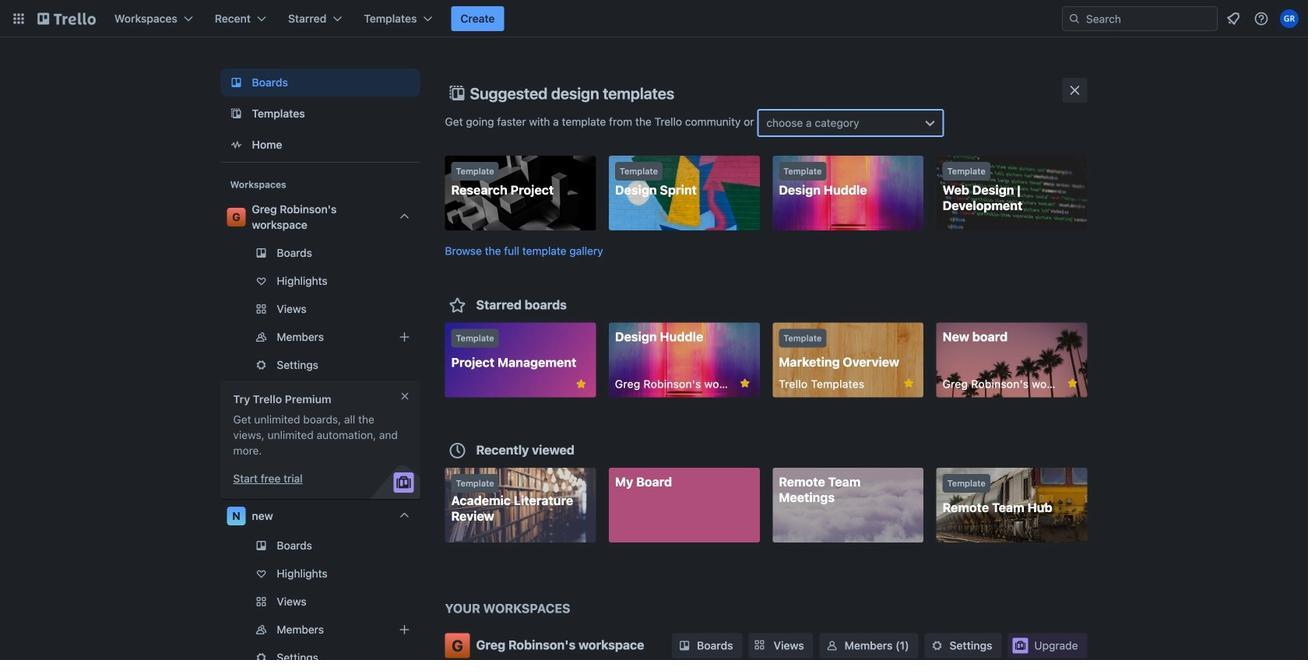 Task type: locate. For each thing, give the bounding box(es) containing it.
2 sm image from the left
[[929, 638, 945, 654]]

sm image
[[677, 638, 692, 654], [929, 638, 945, 654]]

search image
[[1068, 12, 1081, 25]]

sm image
[[824, 638, 840, 654]]

click to unstar this board. it will be removed from your starred list. image
[[902, 376, 916, 390], [574, 377, 588, 391]]

1 horizontal spatial click to unstar this board. it will be removed from your starred list. image
[[902, 376, 916, 390]]

0 notifications image
[[1224, 9, 1243, 28]]

Search field
[[1081, 8, 1217, 30]]

home image
[[227, 135, 246, 154]]

add image
[[395, 328, 414, 346]]

1 horizontal spatial sm image
[[929, 638, 945, 654]]

0 horizontal spatial sm image
[[677, 638, 692, 654]]



Task type: vqa. For each thing, say whether or not it's contained in the screenshot.
second Starred Icon from the bottom
no



Task type: describe. For each thing, give the bounding box(es) containing it.
1 sm image from the left
[[677, 638, 692, 654]]

template board image
[[227, 104, 246, 123]]

greg robinson (gregrobinson96) image
[[1280, 9, 1299, 28]]

board image
[[227, 73, 246, 92]]

add image
[[395, 621, 414, 639]]

back to home image
[[37, 6, 96, 31]]

click to unstar this board. it will be removed from your starred list. image
[[738, 376, 752, 390]]

0 horizontal spatial click to unstar this board. it will be removed from your starred list. image
[[574, 377, 588, 391]]

primary element
[[0, 0, 1308, 37]]

open information menu image
[[1254, 11, 1269, 26]]



